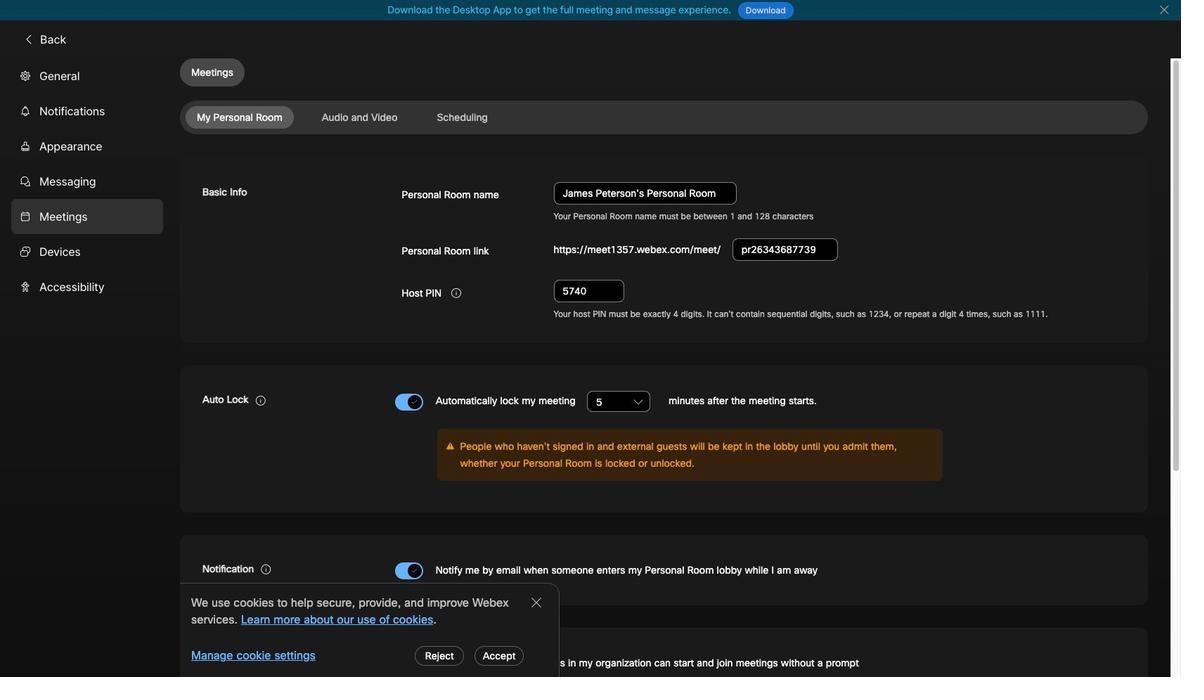 Task type: vqa. For each thing, say whether or not it's contained in the screenshot.
Webex tab list in the left top of the page
no



Task type: describe. For each thing, give the bounding box(es) containing it.
cancel_16 image
[[1159, 4, 1170, 15]]

appearance tab
[[11, 128, 163, 164]]

devices tab
[[11, 234, 163, 269]]

accessibility tab
[[11, 269, 163, 304]]



Task type: locate. For each thing, give the bounding box(es) containing it.
meetings tab
[[11, 199, 163, 234]]

general tab
[[11, 58, 163, 93]]

settings navigation
[[0, 58, 180, 677]]

messaging tab
[[11, 164, 163, 199]]

notifications tab
[[11, 93, 163, 128]]



